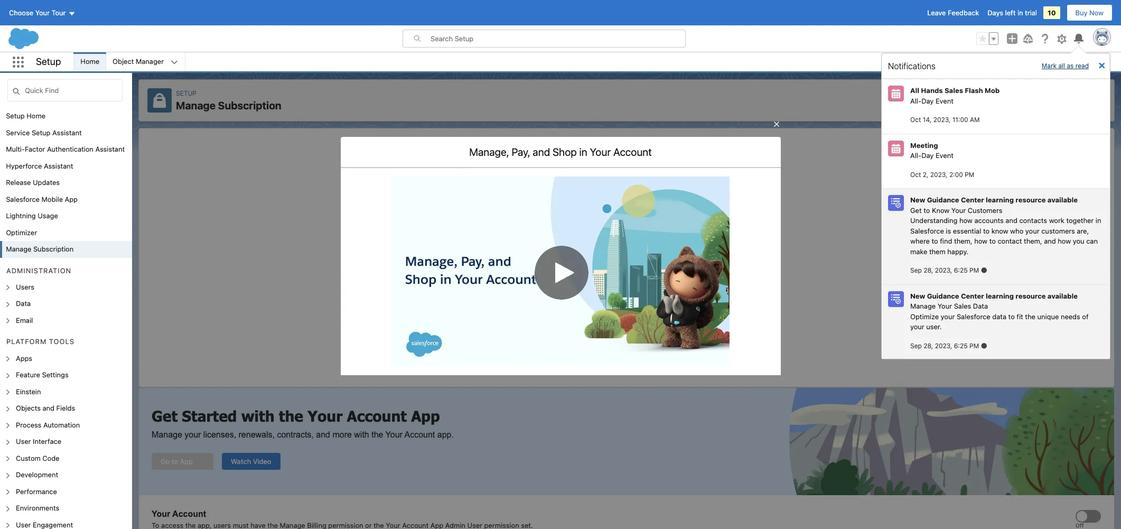 Task type: vqa. For each thing, say whether or not it's contained in the screenshot.
middle The "Open"
no



Task type: locate. For each thing, give the bounding box(es) containing it.
2023,
[[934, 116, 951, 124], [931, 170, 948, 178], [935, 266, 953, 274], [935, 342, 953, 350]]

1 28, from the top
[[924, 266, 934, 274]]

1 vertical spatial the
[[279, 407, 303, 425]]

available for together
[[1048, 196, 1078, 204]]

1 vertical spatial sep 28, 2023, 6:25 pm ●
[[911, 341, 988, 350]]

to left the fit
[[1009, 312, 1015, 321]]

app inside get started with the your account app manage your licenses, renewals, contracts, and more with the your account app.
[[411, 407, 440, 425]]

new guidance center learning resource available manage your sales data optimize your salesforce data to fit the unique needs of your user.
[[911, 292, 1089, 331]]

sep 28, 2023, 6:25 pm ●
[[911, 266, 988, 274], [911, 341, 988, 350]]

you inside new guidance center learning resource available get to know your customers understanding how accounts and contacts work together in salesforce is essential to know who your customers are, where to find them, how to contact them, and how you can make them happy.
[[1074, 237, 1085, 245]]

1 resource from the top
[[1016, 196, 1046, 204]]

1 event from the top
[[936, 96, 954, 105]]

administration
[[6, 266, 71, 275]]

day down "meeting"
[[922, 151, 934, 160]]

1 vertical spatial salesforce
[[911, 227, 945, 235]]

guidance up know
[[928, 196, 960, 204]]

0 horizontal spatial get
[[152, 407, 178, 425]]

them, down contacts
[[1024, 237, 1043, 245]]

manage inside tree item
[[6, 245, 31, 253]]

home
[[81, 57, 99, 66], [27, 112, 46, 120]]

2023, right 2,
[[931, 170, 948, 178]]

manage down started on the left bottom
[[152, 430, 182, 439]]

0 vertical spatial get
[[911, 206, 922, 214]]

get inside get started with the your account app manage your licenses, renewals, contracts, and more with the your account app.
[[152, 407, 178, 425]]

2 sep from the top
[[911, 342, 922, 350]]

sep 28, 2023, 6:25 pm ● down user.
[[911, 341, 988, 350]]

mobile
[[42, 195, 63, 203]]

in right together
[[1096, 216, 1102, 225]]

your inside get started with the your account app manage your licenses, renewals, contracts, and more with the your account app.
[[185, 430, 201, 439]]

guidance
[[928, 196, 960, 204], [928, 292, 960, 300]]

available up needs
[[1048, 292, 1078, 300]]

0 vertical spatial salesforce
[[6, 195, 40, 203]]

your
[[1026, 227, 1040, 235], [941, 312, 955, 321], [596, 316, 610, 324], [911, 322, 925, 331], [185, 430, 201, 439]]

billing
[[689, 316, 708, 324]]

them,
[[955, 237, 973, 245], [1024, 237, 1043, 245]]

and up process automation
[[43, 404, 54, 412]]

setup for setup home
[[6, 112, 25, 120]]

choose your tour button
[[8, 4, 76, 21]]

all- down "meeting"
[[911, 151, 922, 160]]

2 horizontal spatial the
[[1026, 312, 1036, 321]]

2 day from the top
[[922, 151, 934, 160]]

to up understanding
[[924, 206, 931, 214]]

0 vertical spatial home
[[81, 57, 99, 66]]

1 guidance from the top
[[928, 196, 960, 204]]

renewals,
[[239, 430, 275, 439]]

feature settings link
[[16, 370, 69, 380]]

where
[[911, 237, 930, 245]]

1 6:25 from the top
[[955, 266, 968, 274]]

1 vertical spatial with
[[354, 430, 369, 439]]

event down hands
[[936, 96, 954, 105]]

in right left on the top
[[1018, 8, 1024, 17]]

when
[[473, 316, 492, 324]]

oct 2, 2023, 2:00 pm
[[911, 170, 975, 178]]

data inside setup tree 'tree'
[[16, 299, 31, 308]]

6:25
[[955, 266, 968, 274], [955, 342, 968, 350]]

all
[[1059, 62, 1066, 70]]

all- down the all
[[911, 96, 922, 105]]

assistant up multi-factor authentication assistant
[[52, 128, 82, 137]]

subscribe now
[[603, 342, 651, 351]]

get up understanding
[[911, 206, 922, 214]]

1 horizontal spatial data
[[974, 302, 989, 310]]

2 new from the top
[[911, 292, 926, 300]]

0 vertical spatial learning
[[986, 196, 1014, 204]]

watch video button
[[222, 453, 280, 470]]

1 horizontal spatial home
[[81, 57, 99, 66]]

1 horizontal spatial licenses,
[[645, 316, 673, 324]]

0 horizontal spatial in
[[580, 146, 588, 158]]

can down are,
[[1087, 237, 1098, 245]]

salesforce inside new guidance center learning resource available get to know your customers understanding how accounts and contacts work together in salesforce is essential to know who your customers are, where to find them, how to contact them, and how you can make them happy.
[[911, 227, 945, 235]]

them, down essential
[[955, 237, 973, 245]]

1 vertical spatial can
[[556, 316, 567, 324]]

object manager link
[[106, 52, 170, 71]]

1 ● from the top
[[981, 266, 988, 274]]

and inside setup tree 'tree'
[[43, 404, 54, 412]]

hands
[[921, 86, 943, 95]]

manage down setup link
[[176, 99, 216, 111]]

0 vertical spatial the
[[1026, 312, 1036, 321]]

sep down make at the right top
[[911, 266, 922, 274]]

performance link
[[16, 487, 57, 497]]

home inside setup tree 'tree'
[[27, 112, 46, 120]]

1 center from the top
[[962, 196, 985, 204]]

available
[[1048, 196, 1078, 204], [1048, 292, 1078, 300]]

available up work
[[1048, 196, 1078, 204]]

data
[[16, 299, 31, 308], [974, 302, 989, 310]]

of
[[1083, 312, 1089, 321]]

notifications
[[889, 61, 936, 71]]

contracts,
[[277, 430, 314, 439]]

shop
[[553, 146, 577, 158]]

now right subscribe
[[637, 342, 651, 351]]

1 horizontal spatial salesforce
[[911, 227, 945, 235]]

learning inside new guidance center learning resource available manage your sales data optimize your salesforce data to fit the unique needs of your user.
[[986, 292, 1014, 300]]

manage up optimize
[[911, 302, 936, 310]]

0 horizontal spatial app
[[65, 195, 78, 203]]

event inside the meeting all-day event
[[936, 151, 954, 160]]

available inside new guidance center learning resource available get to know your customers understanding how accounts and contacts work together in salesforce is essential to know who your customers are, where to find them, how to contact them, and how you can make them happy.
[[1048, 196, 1078, 204]]

and inside get started with the your account app manage your licenses, renewals, contracts, and more with the your account app.
[[316, 430, 330, 439]]

1 horizontal spatial with
[[354, 430, 369, 439]]

1 sep from the top
[[911, 266, 922, 274]]

sep for new guidance center learning resource available manage your sales data optimize your salesforce data to fit the unique needs of your user.
[[911, 342, 922, 350]]

1 learning from the top
[[986, 196, 1014, 204]]

pm right 2:00
[[965, 170, 975, 178]]

2 event from the top
[[936, 151, 954, 160]]

1 vertical spatial ●
[[981, 341, 988, 350]]

oct left '14,'
[[911, 116, 922, 124]]

0 vertical spatial 6:25
[[955, 266, 968, 274]]

0 vertical spatial sales
[[945, 86, 964, 95]]

2 all- from the top
[[911, 151, 922, 160]]

manage inside get started with the your account app manage your licenses, renewals, contracts, and more with the your account app.
[[152, 430, 182, 439]]

oct
[[911, 116, 922, 124], [911, 170, 922, 178]]

2 resource from the top
[[1016, 292, 1046, 300]]

pm for data
[[970, 342, 980, 350]]

find
[[941, 237, 953, 245]]

2 user from the top
[[16, 520, 31, 529]]

now right buy
[[1090, 8, 1104, 17]]

1 horizontal spatial how
[[975, 237, 988, 245]]

right
[[748, 316, 763, 324]]

1 oct from the top
[[911, 116, 922, 124]]

user up custom
[[16, 437, 31, 446]]

app up the app.
[[411, 407, 440, 425]]

home left object at the left of the page
[[81, 57, 99, 66]]

1 new from the top
[[911, 196, 926, 204]]

make
[[911, 247, 928, 256]]

2 guidance from the top
[[928, 292, 960, 300]]

subscribed
[[621, 290, 669, 301]]

you down are,
[[1074, 237, 1085, 245]]

2 6:25 from the top
[[955, 342, 968, 350]]

assistant down multi-factor authentication assistant link
[[44, 161, 73, 170]]

manage subscription link
[[6, 244, 74, 255]]

1 vertical spatial sep
[[911, 342, 922, 350]]

your inside new guidance center learning resource available get to know your customers understanding how accounts and contacts work together in salesforce is essential to know who your customers are, where to find them, how to contact them, and how you can make them happy.
[[952, 206, 966, 214]]

2:00
[[950, 170, 964, 178]]

0 horizontal spatial salesforce
[[6, 195, 40, 203]]

setup home
[[6, 112, 46, 120]]

0 horizontal spatial data
[[16, 299, 31, 308]]

objects
[[16, 404, 41, 412]]

optimizer
[[6, 228, 37, 237]]

manage,
[[470, 146, 509, 158]]

0 vertical spatial event
[[936, 96, 954, 105]]

development link
[[16, 470, 58, 480]]

0 vertical spatial ●
[[981, 266, 988, 274]]

your down optimize
[[911, 322, 925, 331]]

0 horizontal spatial the
[[279, 407, 303, 425]]

your up user.
[[941, 312, 955, 321]]

now inside button
[[1090, 8, 1104, 17]]

1 vertical spatial day
[[922, 151, 934, 160]]

2 horizontal spatial salesforce
[[957, 312, 991, 321]]

2 28, from the top
[[924, 342, 934, 350]]

1 vertical spatial home
[[27, 112, 46, 120]]

oct left 2,
[[911, 170, 922, 178]]

2 vertical spatial the
[[372, 430, 383, 439]]

your right manage
[[596, 316, 610, 324]]

resource
[[1016, 196, 1046, 204], [1016, 292, 1046, 300]]

tour
[[52, 8, 66, 17]]

platform tools
[[6, 337, 75, 346]]

1 all- from the top
[[911, 96, 922, 105]]

1 available from the top
[[1048, 196, 1078, 204]]

setup for setup
[[36, 56, 61, 67]]

now
[[1090, 8, 1104, 17], [637, 342, 651, 351]]

learning inside new guidance center learning resource available get to know your customers understanding how accounts and contacts work together in salesforce is essential to know who your customers are, where to find them, how to contact them, and how you can make them happy.
[[986, 196, 1014, 204]]

0 vertical spatial user
[[16, 437, 31, 446]]

can left manage
[[556, 316, 567, 324]]

how down essential
[[975, 237, 988, 245]]

center inside new guidance center learning resource available get to know your customers understanding how accounts and contacts work together in salesforce is essential to know who your customers are, where to find them, how to contact them, and how you can make them happy.
[[962, 196, 985, 204]]

0 horizontal spatial licenses,
[[203, 430, 236, 439]]

resource up the fit
[[1016, 292, 1046, 300]]

resource inside new guidance center learning resource available manage your sales data optimize your salesforce data to fit the unique needs of your user.
[[1016, 292, 1046, 300]]

1 vertical spatial pm
[[970, 266, 980, 274]]

2 ● from the top
[[981, 341, 988, 350]]

manage down optimizer link on the left top of page
[[6, 245, 31, 253]]

center inside new guidance center learning resource available manage your sales data optimize your salesforce data to fit the unique needs of your user.
[[962, 292, 985, 300]]

day down hands
[[922, 96, 934, 105]]

1 horizontal spatial subscription
[[218, 99, 282, 111]]

assistant
[[52, 128, 82, 137], [95, 145, 125, 153], [44, 161, 73, 170]]

manage
[[176, 99, 216, 111], [6, 245, 31, 253], [911, 302, 936, 310], [152, 430, 182, 439]]

0 vertical spatial 28,
[[924, 266, 934, 274]]

learning up the customers
[[986, 196, 1014, 204]]

service setup assistant
[[6, 128, 82, 137]]

user inside 'link'
[[16, 520, 31, 529]]

assistant right authentication
[[95, 145, 125, 153]]

group
[[977, 32, 999, 45]]

resource inside new guidance center learning resource available get to know your customers understanding how accounts and contacts work together in salesforce is essential to know who your customers are, where to find them, how to contact them, and how you can make them happy.
[[1016, 196, 1046, 204]]

1 vertical spatial 28,
[[924, 342, 934, 350]]

service setup assistant link
[[6, 128, 82, 138]]

new up optimize
[[911, 292, 926, 300]]

1 horizontal spatial in
[[1018, 8, 1024, 17]]

2 horizontal spatial how
[[1058, 237, 1072, 245]]

pm down new guidance center learning resource available manage your sales data optimize your salesforce data to fit the unique needs of your user.
[[970, 342, 980, 350]]

available for unique
[[1048, 292, 1078, 300]]

center up the customers
[[962, 196, 985, 204]]

all
[[911, 86, 920, 95]]

development
[[16, 470, 58, 479]]

licenses, down started on the left bottom
[[203, 430, 236, 439]]

you right when
[[493, 316, 505, 324]]

0 horizontal spatial them,
[[955, 237, 973, 245]]

user interface
[[16, 437, 61, 446]]

sales inside new guidance center learning resource available manage your sales data optimize your salesforce data to fit the unique needs of your user.
[[955, 302, 972, 310]]

2 horizontal spatial you
[[1074, 237, 1085, 245]]

2 available from the top
[[1048, 292, 1078, 300]]

Quick Find search field
[[7, 79, 123, 101]]

0 vertical spatial all-
[[911, 96, 922, 105]]

1 horizontal spatial you
[[542, 316, 554, 324]]

0 vertical spatial in
[[1018, 8, 1024, 17]]

watch
[[231, 457, 251, 465]]

1 sep 28, 2023, 6:25 pm ● from the top
[[911, 266, 988, 274]]

with right more
[[354, 430, 369, 439]]

1 vertical spatial now
[[637, 342, 651, 351]]

● for accounts
[[981, 266, 988, 274]]

how down customers
[[1058, 237, 1072, 245]]

1 horizontal spatial can
[[1087, 237, 1098, 245]]

center down happy.
[[962, 292, 985, 300]]

your inside new guidance center learning resource available manage your sales data optimize your salesforce data to fit the unique needs of your user.
[[938, 302, 953, 310]]

0 horizontal spatial with
[[241, 407, 275, 425]]

your down started on the left bottom
[[185, 430, 201, 439]]

salesforce left data
[[957, 312, 991, 321]]

1 vertical spatial learning
[[986, 292, 1014, 300]]

0 vertical spatial guidance
[[928, 196, 960, 204]]

0 horizontal spatial subscription
[[33, 245, 74, 253]]

1 vertical spatial 6:25
[[955, 342, 968, 350]]

new inside new guidance center learning resource available manage your sales data optimize your salesforce data to fit the unique needs of your user.
[[911, 292, 926, 300]]

can
[[1087, 237, 1098, 245], [556, 316, 567, 324]]

sep 28, 2023, 6:25 pm ● down happy.
[[911, 266, 988, 274]]

2023, right '14,'
[[934, 116, 951, 124]]

1 horizontal spatial get
[[911, 206, 922, 214]]

salesforce down understanding
[[911, 227, 945, 235]]

the right the fit
[[1026, 312, 1036, 321]]

yet
[[671, 290, 684, 301]]

salesforce inside setup tree 'tree'
[[6, 195, 40, 203]]

1 vertical spatial all-
[[911, 151, 922, 160]]

1 vertical spatial in
[[580, 146, 588, 158]]

and left more
[[316, 430, 330, 439]]

2 vertical spatial salesforce
[[957, 312, 991, 321]]

10
[[1048, 8, 1056, 17]]

event inside all hands sales flash mob all-day event
[[936, 96, 954, 105]]

28, down them
[[924, 266, 934, 274]]

available inside new guidance center learning resource available manage your sales data optimize your salesforce data to fit the unique needs of your user.
[[1048, 292, 1078, 300]]

new inside new guidance center learning resource available get to know your customers understanding how accounts and contacts work together in salesforce is essential to know who your customers are, where to find them, how to contact them, and how you can make them happy.
[[911, 196, 926, 204]]

2 vertical spatial pm
[[970, 342, 980, 350]]

1 vertical spatial app
[[411, 407, 440, 425]]

2 learning from the top
[[986, 292, 1014, 300]]

process automation
[[16, 421, 80, 429]]

1 user from the top
[[16, 437, 31, 446]]

1 vertical spatial get
[[152, 407, 178, 425]]

6:25 down new guidance center learning resource available manage your sales data optimize your salesforce data to fit the unique needs of your user.
[[955, 342, 968, 350]]

process automation link
[[16, 420, 80, 430]]

home link
[[74, 52, 106, 71]]

● down new guidance center learning resource available manage your sales data optimize your salesforce data to fit the unique needs of your user.
[[981, 341, 988, 350]]

and up who
[[1006, 216, 1018, 225]]

setup inside the setup manage subscription
[[176, 89, 197, 97]]

sales inside all hands sales flash mob all-day event
[[945, 86, 964, 95]]

1 vertical spatial center
[[962, 292, 985, 300]]

setup for setup manage subscription
[[176, 89, 197, 97]]

user for user interface
[[16, 437, 31, 446]]

0 vertical spatial app
[[65, 195, 78, 203]]

0 vertical spatial oct
[[911, 116, 922, 124]]

0 horizontal spatial home
[[27, 112, 46, 120]]

guidance inside new guidance center learning resource available manage your sales data optimize your salesforce data to fit the unique needs of your user.
[[928, 292, 960, 300]]

new
[[911, 196, 926, 204], [911, 292, 926, 300]]

1 horizontal spatial app
[[411, 407, 440, 425]]

0 vertical spatial now
[[1090, 8, 1104, 17]]

center
[[962, 196, 985, 204], [962, 292, 985, 300]]

the up contracts, at the bottom left of page
[[279, 407, 303, 425]]

1 horizontal spatial now
[[1090, 8, 1104, 17]]

1 day from the top
[[922, 96, 934, 105]]

0 vertical spatial sep
[[911, 266, 922, 274]]

the right more
[[372, 430, 383, 439]]

email
[[16, 316, 33, 324]]

pm
[[965, 170, 975, 178], [970, 266, 980, 274], [970, 342, 980, 350]]

0 vertical spatial new
[[911, 196, 926, 204]]

new for get
[[911, 196, 926, 204]]

0 vertical spatial sep 28, 2023, 6:25 pm ●
[[911, 266, 988, 274]]

1 vertical spatial new
[[911, 292, 926, 300]]

0 vertical spatial center
[[962, 196, 985, 204]]

1 horizontal spatial them,
[[1024, 237, 1043, 245]]

get left started on the left bottom
[[152, 407, 178, 425]]

licenses, inside get started with the your account app manage your licenses, renewals, contracts, and more with the your account app.
[[203, 430, 236, 439]]

home up service setup assistant
[[27, 112, 46, 120]]

28, for new guidance center learning resource available get to know your customers understanding how accounts and contacts work together in salesforce is essential to know who your customers are, where to find them, how to contact them, and how you can make them happy.
[[924, 266, 934, 274]]

to down accounts
[[984, 227, 990, 235]]

fit
[[1017, 312, 1024, 321]]

your down contacts
[[1026, 227, 1040, 235]]

0 vertical spatial day
[[922, 96, 934, 105]]

app right mobile
[[65, 195, 78, 203]]

resource for contacts
[[1016, 196, 1046, 204]]

subscription
[[218, 99, 282, 111], [33, 245, 74, 253]]

1 vertical spatial subscription
[[33, 245, 74, 253]]

user down 'environments' link in the left of the page
[[16, 520, 31, 529]]

1 vertical spatial guidance
[[928, 292, 960, 300]]

0 vertical spatial available
[[1048, 196, 1078, 204]]

sep down optimize
[[911, 342, 922, 350]]

new up understanding
[[911, 196, 926, 204]]

you right subscribe,
[[542, 316, 554, 324]]

6:25 for essential
[[955, 266, 968, 274]]

0 vertical spatial can
[[1087, 237, 1098, 245]]

2 sep 28, 2023, 6:25 pm ● from the top
[[911, 341, 988, 350]]

learning for get to know your customers
[[986, 196, 1014, 204]]

0 horizontal spatial can
[[556, 316, 567, 324]]

your account
[[152, 509, 206, 518]]

resource up contacts
[[1016, 196, 1046, 204]]

read
[[1076, 62, 1089, 70]]

your inside popup button
[[35, 8, 50, 17]]

pm down essential
[[970, 266, 980, 274]]

● down essential
[[981, 266, 988, 274]]

event up the oct 2, 2023, 2:00 pm
[[936, 151, 954, 160]]

2 horizontal spatial in
[[1096, 216, 1102, 225]]

choose
[[9, 8, 33, 17]]

2 center from the top
[[962, 292, 985, 300]]

learning up data
[[986, 292, 1014, 300]]

center for your
[[962, 196, 985, 204]]

1 vertical spatial event
[[936, 151, 954, 160]]

licenses, down subscribed
[[645, 316, 673, 324]]

28, for new guidance center learning resource available manage your sales data optimize your salesforce data to fit the unique needs of your user.
[[924, 342, 934, 350]]

1 vertical spatial licenses,
[[203, 430, 236, 439]]

1 vertical spatial user
[[16, 520, 31, 529]]

1 vertical spatial available
[[1048, 292, 1078, 300]]

2 oct from the top
[[911, 170, 922, 178]]

salesforce up lightning at the top left of page
[[6, 195, 40, 203]]

mark
[[1042, 62, 1057, 70]]

now inside "button"
[[637, 342, 651, 351]]

0 vertical spatial subscription
[[218, 99, 282, 111]]

guidance up optimize
[[928, 292, 960, 300]]

in right shop
[[580, 146, 588, 158]]

2 vertical spatial in
[[1096, 216, 1102, 225]]

1 vertical spatial resource
[[1016, 292, 1046, 300]]

guidance inside new guidance center learning resource available get to know your customers understanding how accounts and contacts work together in salesforce is essential to know who your customers are, where to find them, how to contact them, and how you can make them happy.
[[928, 196, 960, 204]]

pm for your
[[970, 266, 980, 274]]

0 horizontal spatial now
[[637, 342, 651, 351]]

1 vertical spatial sales
[[955, 302, 972, 310]]

1 them, from the left
[[955, 237, 973, 245]]

get
[[911, 206, 922, 214], [152, 407, 178, 425]]

1 horizontal spatial the
[[372, 430, 383, 439]]

in inside new guidance center learning resource available get to know your customers understanding how accounts and contacts work together in salesforce is essential to know who your customers are, where to find them, how to contact them, and how you can make them happy.
[[1096, 216, 1102, 225]]

sep 28, 2023, 6:25 pm ● for user.
[[911, 341, 988, 350]]

0 vertical spatial resource
[[1016, 196, 1046, 204]]

how up essential
[[960, 216, 973, 225]]

with up renewals,
[[241, 407, 275, 425]]

28, down user.
[[924, 342, 934, 350]]

1 vertical spatial oct
[[911, 170, 922, 178]]

now for buy now
[[1090, 8, 1104, 17]]

6:25 down happy.
[[955, 266, 968, 274]]

oct for all hands sales flash mob all-day event
[[911, 116, 922, 124]]

●
[[981, 266, 988, 274], [981, 341, 988, 350]]

manager
[[136, 57, 164, 66]]



Task type: describe. For each thing, give the bounding box(es) containing it.
contacts
[[1020, 216, 1048, 225]]

here.
[[765, 316, 781, 324]]

einstein
[[16, 387, 41, 396]]

optimizer link
[[6, 228, 37, 238]]

manage inside new guidance center learning resource available manage your sales data optimize your salesforce data to fit the unique needs of your user.
[[911, 302, 936, 310]]

day inside all hands sales flash mob all-day event
[[922, 96, 934, 105]]

are,
[[1078, 227, 1090, 235]]

all hands sales flash mob all-day event
[[911, 86, 1000, 105]]

release updates
[[6, 178, 60, 187]]

users
[[16, 283, 34, 291]]

2 them, from the left
[[1024, 237, 1043, 245]]

your inside new guidance center learning resource available get to know your customers understanding how accounts and contacts work together in salesforce is essential to know who your customers are, where to find them, how to contact them, and how you can make them happy.
[[1026, 227, 1040, 235]]

days left in trial
[[988, 8, 1038, 17]]

0 horizontal spatial you
[[493, 316, 505, 324]]

2,
[[923, 170, 929, 178]]

accounts
[[975, 216, 1004, 225]]

contact
[[998, 237, 1023, 245]]

apps
[[16, 354, 32, 362]]

app.
[[438, 430, 454, 439]]

as
[[1068, 62, 1074, 70]]

who
[[1011, 227, 1024, 235]]

more
[[333, 430, 352, 439]]

salesforce mobile app link
[[6, 194, 78, 205]]

code
[[42, 454, 59, 462]]

the inside new guidance center learning resource available manage your sales data optimize your salesforce data to fit the unique needs of your user.
[[1026, 312, 1036, 321]]

left
[[1006, 8, 1016, 17]]

buy
[[1076, 8, 1088, 17]]

custom code link
[[16, 453, 59, 464]]

and left billing
[[675, 316, 687, 324]]

object manager
[[113, 57, 164, 66]]

×
[[1099, 58, 1106, 73]]

subscription inside the setup manage subscription
[[218, 99, 282, 111]]

feature
[[16, 371, 40, 379]]

multi-factor authentication assistant link
[[6, 144, 125, 155]]

performance
[[16, 487, 57, 496]]

leave
[[928, 8, 946, 17]]

multi-factor authentication assistant
[[6, 145, 125, 153]]

feedback
[[948, 8, 980, 17]]

setup link
[[176, 89, 197, 97]]

sep for new guidance center learning resource available get to know your customers understanding how accounts and contacts work together in salesforce is essential to know who your customers are, where to find them, how to contact them, and how you can make them happy.
[[911, 266, 922, 274]]

and down customers
[[1045, 237, 1057, 245]]

and right pay,
[[533, 146, 550, 158]]

user.
[[927, 322, 942, 331]]

process
[[16, 421, 41, 429]]

all- inside the meeting all-day event
[[911, 151, 922, 160]]

service
[[6, 128, 30, 137]]

engagement
[[33, 520, 73, 529]]

oct 14, 2023, 11:00 am
[[911, 116, 980, 124]]

to down know
[[990, 237, 996, 245]]

off
[[1076, 522, 1084, 529]]

data link
[[16, 299, 31, 309]]

tools
[[49, 337, 75, 346]]

sep 28, 2023, 6:25 pm ● for essential
[[911, 266, 988, 274]]

subscribe now button
[[594, 338, 660, 355]]

unique
[[1038, 312, 1060, 321]]

buy now button
[[1067, 4, 1113, 21]]

objects and fields
[[16, 404, 75, 412]]

hyperforce assistant
[[6, 161, 73, 170]]

usage
[[38, 211, 58, 220]]

manage, pay, and shop in your account
[[470, 146, 652, 158]]

resource for fit
[[1016, 292, 1046, 300]]

happy.
[[948, 247, 969, 256]]

custom code
[[16, 454, 59, 462]]

video
[[253, 457, 271, 465]]

factor
[[25, 145, 45, 153]]

user for user engagement
[[16, 520, 31, 529]]

setup manage subscription
[[176, 89, 282, 111]]

email link
[[16, 315, 33, 326]]

0 vertical spatial licenses,
[[645, 316, 673, 324]]

when you subscribe, you can manage your products, licenses, and billing information right here.
[[473, 316, 781, 324]]

day inside the meeting all-day event
[[922, 151, 934, 160]]

new for manage
[[911, 292, 926, 300]]

subscribe
[[603, 342, 635, 351]]

user interface link
[[16, 437, 61, 447]]

0 vertical spatial assistant
[[52, 128, 82, 137]]

meeting
[[911, 141, 939, 149]]

hyperforce assistant link
[[6, 161, 73, 171]]

guidance for know
[[928, 196, 960, 204]]

apps link
[[16, 353, 32, 364]]

data inside new guidance center learning resource available manage your sales data optimize your salesforce data to fit the unique needs of your user.
[[974, 302, 989, 310]]

manage subscription tree item
[[0, 241, 132, 258]]

is
[[946, 227, 952, 235]]

can inside new guidance center learning resource available get to know your customers understanding how accounts and contacts work together in salesforce is essential to know who your customers are, where to find them, how to contact them, and how you can make them happy.
[[1087, 237, 1098, 245]]

you haven't subscribed yet
[[570, 290, 684, 301]]

2023, down them
[[935, 266, 953, 274]]

custom
[[16, 454, 41, 462]]

manage inside the setup manage subscription
[[176, 99, 216, 111]]

leave feedback link
[[928, 8, 980, 17]]

2 vertical spatial assistant
[[44, 161, 73, 170]]

leave feedback
[[928, 8, 980, 17]]

to up them
[[932, 237, 939, 245]]

release
[[6, 178, 31, 187]]

setup home link
[[6, 111, 46, 121]]

● for data
[[981, 341, 988, 350]]

2023, down user.
[[935, 342, 953, 350]]

app inside setup tree 'tree'
[[65, 195, 78, 203]]

fields
[[56, 404, 75, 412]]

1 vertical spatial assistant
[[95, 145, 125, 153]]

you
[[570, 290, 586, 301]]

0 vertical spatial pm
[[965, 170, 975, 178]]

subscription inside manage subscription link
[[33, 245, 74, 253]]

get inside new guidance center learning resource available get to know your customers understanding how accounts and contacts work together in salesforce is essential to know who your customers are, where to find them, how to contact them, and how you can make them happy.
[[911, 206, 922, 214]]

center for data
[[962, 292, 985, 300]]

Search Setup text field
[[431, 30, 686, 47]]

oct for meeting all-day event
[[911, 170, 922, 178]]

needs
[[1061, 312, 1081, 321]]

mob
[[985, 86, 1000, 95]]

to inside new guidance center learning resource available manage your sales data optimize your salesforce data to fit the unique needs of your user.
[[1009, 312, 1015, 321]]

0 vertical spatial with
[[241, 407, 275, 425]]

salesforce inside new guidance center learning resource available manage your sales data optimize your salesforce data to fit the unique needs of your user.
[[957, 312, 991, 321]]

multi-
[[6, 145, 25, 153]]

users link
[[16, 282, 34, 292]]

0 horizontal spatial how
[[960, 216, 973, 225]]

trial
[[1026, 8, 1038, 17]]

6:25 for user.
[[955, 342, 968, 350]]

now for subscribe now
[[637, 342, 651, 351]]

einstein link
[[16, 387, 41, 397]]

guidance for sales
[[928, 292, 960, 300]]

setup tree tree
[[0, 108, 132, 529]]

learning for manage your sales data
[[986, 292, 1014, 300]]

all- inside all hands sales flash mob all-day event
[[911, 96, 922, 105]]

buy now
[[1076, 8, 1104, 17]]

manage subscription
[[6, 245, 74, 253]]

automation
[[43, 421, 80, 429]]

mark all as read
[[1042, 62, 1089, 70]]

them
[[930, 247, 946, 256]]



